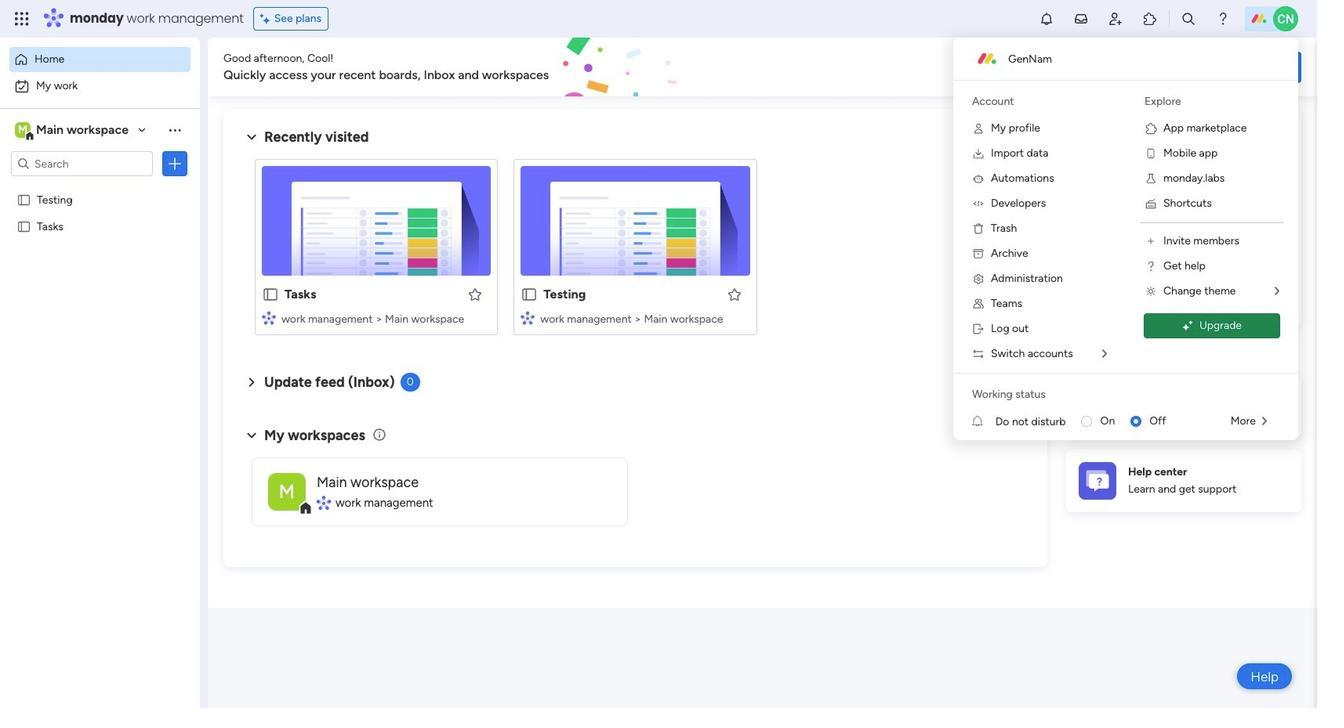Task type: describe. For each thing, give the bounding box(es) containing it.
log out image
[[972, 323, 985, 336]]

update feed image
[[1073, 11, 1089, 27]]

workspace image
[[268, 473, 306, 511]]

import data image
[[972, 147, 985, 160]]

2 public board image from the top
[[16, 219, 31, 234]]

search everything image
[[1181, 11, 1196, 27]]

automations image
[[972, 172, 985, 185]]

close my workspaces image
[[242, 426, 261, 445]]

help image
[[1215, 11, 1231, 27]]

getting started element
[[1066, 374, 1301, 437]]

shortcuts image
[[1145, 198, 1157, 210]]

quick search results list box
[[242, 147, 1029, 354]]

cool name image
[[1273, 6, 1298, 31]]

options image
[[167, 156, 183, 172]]

trash image
[[972, 223, 985, 235]]

1 vertical spatial option
[[9, 74, 191, 99]]

switch accounts image
[[972, 348, 985, 361]]

workspace options image
[[167, 122, 183, 138]]

administration image
[[972, 273, 985, 285]]

teams image
[[972, 298, 985, 310]]

monday marketplace image
[[1142, 11, 1158, 27]]

developers image
[[972, 198, 985, 210]]

1 public board image from the top
[[16, 192, 31, 207]]

add to favorites image
[[727, 287, 742, 302]]

mobile app image
[[1145, 147, 1157, 160]]



Task type: vqa. For each thing, say whether or not it's contained in the screenshot.
Getting started element
yes



Task type: locate. For each thing, give the bounding box(es) containing it.
option
[[9, 47, 191, 72], [9, 74, 191, 99], [0, 185, 200, 189]]

my profile image
[[972, 122, 985, 135]]

invite members image up get help icon
[[1145, 235, 1157, 248]]

0 vertical spatial invite members image
[[1108, 11, 1124, 27]]

0 horizontal spatial public board image
[[262, 286, 279, 303]]

1 horizontal spatial public board image
[[521, 286, 538, 303]]

list box
[[0, 183, 200, 451]]

list arrow image for switch accounts icon
[[1102, 349, 1107, 360]]

0 vertical spatial list arrow image
[[1275, 286, 1280, 297]]

help center element
[[1066, 450, 1301, 512]]

monday.labs image
[[1145, 172, 1157, 185]]

1 vertical spatial list arrow image
[[1102, 349, 1107, 360]]

templates image image
[[1080, 118, 1287, 227]]

0 horizontal spatial list arrow image
[[1102, 349, 1107, 360]]

1 horizontal spatial invite members image
[[1145, 235, 1157, 248]]

public board image for add to favorites image at the top left of the page
[[262, 286, 279, 303]]

public board image
[[16, 192, 31, 207], [16, 219, 31, 234]]

select product image
[[14, 11, 30, 27]]

1 horizontal spatial list arrow image
[[1275, 286, 1280, 297]]

0 element
[[400, 373, 420, 392]]

list arrow image
[[1275, 286, 1280, 297], [1102, 349, 1107, 360]]

public board image for add to favorites icon
[[521, 286, 538, 303]]

list arrow image
[[1262, 416, 1267, 427]]

1 vertical spatial public board image
[[16, 219, 31, 234]]

component image
[[521, 311, 535, 325]]

0 vertical spatial public board image
[[16, 192, 31, 207]]

open update feed (inbox) image
[[242, 373, 261, 392]]

1 public board image from the left
[[262, 286, 279, 303]]

public board image
[[262, 286, 279, 303], [521, 286, 538, 303]]

notifications image
[[1039, 11, 1055, 27]]

list arrow image for the change theme icon
[[1275, 286, 1280, 297]]

2 vertical spatial option
[[0, 185, 200, 189]]

workspace selection element
[[15, 121, 131, 141]]

upgrade stars new image
[[1182, 320, 1193, 332]]

see plans image
[[260, 10, 274, 27]]

0 horizontal spatial invite members image
[[1108, 11, 1124, 27]]

v2 surfce notifications image
[[972, 414, 995, 430]]

add to favorites image
[[468, 287, 483, 302]]

get help image
[[1145, 260, 1157, 273]]

workspace image
[[15, 122, 31, 139]]

0 vertical spatial option
[[9, 47, 191, 72]]

close recently visited image
[[242, 128, 261, 147]]

2 public board image from the left
[[521, 286, 538, 303]]

invite members image
[[1108, 11, 1124, 27], [1145, 235, 1157, 248]]

archive image
[[972, 248, 985, 260]]

1 vertical spatial invite members image
[[1145, 235, 1157, 248]]

change theme image
[[1145, 285, 1157, 298]]

Search in workspace field
[[33, 155, 131, 173]]

invite members image right update feed 'image'
[[1108, 11, 1124, 27]]



